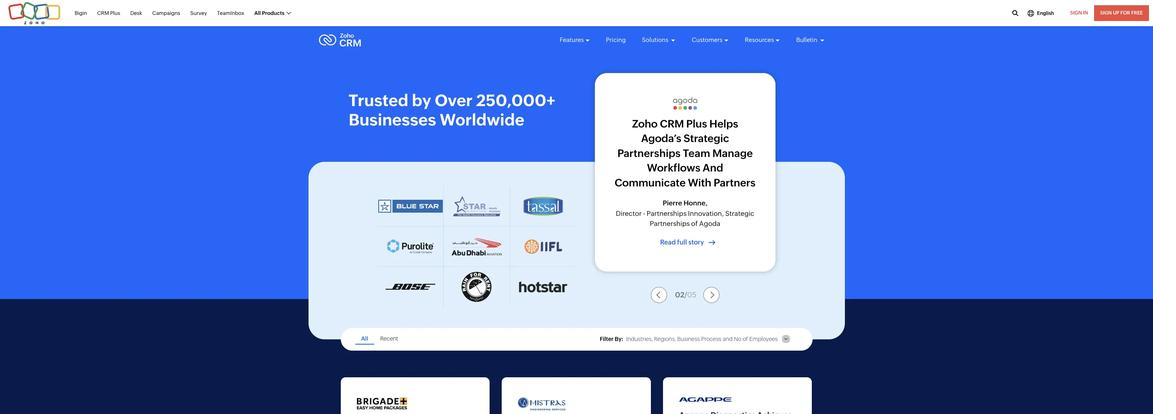 Task type: vqa. For each thing, say whether or not it's contained in the screenshot.
Human Resources Surveys image
no



Task type: describe. For each thing, give the bounding box(es) containing it.
pricing link
[[606, 29, 626, 51]]

desk link
[[130, 6, 142, 21]]

read full story link
[[661, 238, 710, 246]]

zoho crm logo image
[[319, 31, 361, 49]]

business
[[678, 336, 700, 342]]

crm plus link
[[97, 6, 120, 21]]

strategic inside pierre honne, director - partnerships innovation, strategic partnerships of agoda
[[726, 209, 755, 217]]

innovation,
[[688, 209, 724, 217]]

crm inside zoho crm plus helps agoda's strategic partnerships team manage workflows and communicate with partners
[[660, 118, 684, 130]]

of for partnerships
[[692, 220, 698, 228]]

purolite image
[[387, 239, 434, 254]]

by:
[[615, 336, 624, 342]]

survey
[[190, 10, 207, 16]]

recent
[[380, 335, 399, 342]]

trusted by over 250,000+ businesses worldwide
[[349, 91, 556, 129]]

sign
[[1071, 10, 1083, 16]]

helps
[[710, 118, 739, 130]]

regions,
[[655, 336, 676, 342]]

0 horizontal spatial crm
[[97, 10, 109, 16]]

partners
[[714, 177, 756, 189]]

zoho crm plus helps agoda's strategic partnerships team manage workflows and communicate with partners
[[615, 118, 756, 189]]

bulletin
[[797, 36, 819, 43]]

crm plus
[[97, 10, 120, 16]]

employees
[[750, 336, 778, 342]]

sign up for free link
[[1095, 5, 1150, 21]]

workflows
[[647, 162, 701, 174]]

sign in
[[1071, 10, 1089, 16]]

teaminbox
[[217, 10, 244, 16]]

english
[[1038, 10, 1055, 16]]

bigin link
[[75, 6, 87, 21]]

pierre
[[663, 199, 683, 207]]

all products link
[[254, 6, 291, 21]]

all for all products
[[254, 10, 261, 16]]

read full story
[[661, 238, 704, 246]]

rain for rent image
[[461, 271, 493, 303]]

02
[[675, 290, 685, 299]]

pierre honne, director - partnerships innovation, strategic partnerships of agoda
[[616, 199, 755, 228]]

trusted
[[349, 91, 409, 110]]

tassal image
[[524, 196, 563, 216]]

abu dhabi aviation image
[[452, 237, 502, 256]]

start health insurance image
[[453, 196, 501, 217]]

team
[[683, 147, 711, 159]]

story
[[689, 238, 704, 246]]

products
[[262, 10, 285, 16]]

blue star image
[[378, 199, 443, 213]]

campaigns
[[152, 10, 180, 16]]

manage
[[713, 147, 753, 159]]

communicate
[[615, 177, 686, 189]]

bulletin link
[[797, 29, 825, 51]]

of for no
[[743, 336, 749, 342]]

free
[[1132, 10, 1144, 16]]

filter by: industries, regions, business process and no of employees
[[600, 336, 778, 342]]

businesses
[[349, 111, 436, 129]]



Task type: locate. For each thing, give the bounding box(es) containing it.
read
[[661, 238, 676, 246]]

and
[[723, 336, 733, 342]]

plus left 'desk'
[[110, 10, 120, 16]]

plus
[[110, 10, 120, 16], [687, 118, 708, 130]]

resources link
[[745, 29, 781, 51]]

partnerships inside zoho crm plus helps agoda's strategic partnerships team manage workflows and communicate with partners
[[618, 147, 681, 159]]

0 horizontal spatial all
[[254, 10, 261, 16]]

in
[[1084, 10, 1089, 16]]

of inside the filter by: industries, regions, business process and no of employees
[[743, 336, 749, 342]]

1 horizontal spatial all
[[361, 335, 368, 342]]

solutions
[[642, 36, 670, 43]]

partnerships down the pierre
[[647, 209, 687, 217]]

of left agoda
[[692, 220, 698, 228]]

pricing
[[606, 36, 626, 43]]

of right no
[[743, 336, 749, 342]]

desk
[[130, 10, 142, 16]]

resources
[[745, 36, 774, 43]]

hotstar image
[[519, 281, 568, 293]]

of inside pierre honne, director - partnerships innovation, strategic partnerships of agoda
[[692, 220, 698, 228]]

filter
[[600, 336, 614, 342]]

250,000+
[[476, 91, 556, 110]]

no
[[734, 336, 742, 342]]

by
[[412, 91, 432, 110]]

partnerships up read
[[650, 220, 690, 228]]

process
[[702, 336, 722, 342]]

0 horizontal spatial plus
[[110, 10, 120, 16]]

0 vertical spatial all
[[254, 10, 261, 16]]

plus left 'helps'
[[687, 118, 708, 130]]

strategic
[[684, 133, 730, 145], [726, 209, 755, 217]]

sign in link
[[1065, 5, 1095, 21]]

features link
[[560, 29, 590, 51]]

plus inside zoho crm plus helps agoda's strategic partnerships team manage workflows and communicate with partners
[[687, 118, 708, 130]]

and
[[703, 162, 724, 174]]

director
[[616, 209, 642, 217]]

agoda's
[[642, 133, 682, 145]]

0 vertical spatial of
[[692, 220, 698, 228]]

strategic inside zoho crm plus helps agoda's strategic partnerships team manage workflows and communicate with partners
[[684, 133, 730, 145]]

0 vertical spatial crm
[[97, 10, 109, 16]]

1 horizontal spatial of
[[743, 336, 749, 342]]

partnerships
[[618, 147, 681, 159], [647, 209, 687, 217], [650, 220, 690, 228]]

agoda
[[700, 220, 721, 228]]

up
[[1114, 10, 1120, 16]]

all left "products" at left top
[[254, 10, 261, 16]]

05
[[688, 290, 697, 299]]

teaminbox link
[[217, 6, 244, 21]]

solutions link
[[642, 29, 676, 51]]

1 horizontal spatial plus
[[687, 118, 708, 130]]

campaigns link
[[152, 6, 180, 21]]

zoho
[[632, 118, 658, 130]]

1 vertical spatial of
[[743, 336, 749, 342]]

-
[[643, 209, 646, 217]]

all left recent
[[361, 335, 368, 342]]

of
[[692, 220, 698, 228], [743, 336, 749, 342]]

1 horizontal spatial crm
[[660, 118, 684, 130]]

strategic down partners
[[726, 209, 755, 217]]

/
[[685, 290, 688, 299]]

sign
[[1101, 10, 1113, 16]]

0 vertical spatial partnerships
[[618, 147, 681, 159]]

crm
[[97, 10, 109, 16], [660, 118, 684, 130]]

0 vertical spatial strategic
[[684, 133, 730, 145]]

1 vertical spatial plus
[[687, 118, 708, 130]]

netflix image
[[524, 239, 563, 254]]

with
[[688, 177, 712, 189]]

bigin
[[75, 10, 87, 16]]

1 vertical spatial partnerships
[[647, 209, 687, 217]]

survey link
[[190, 6, 207, 21]]

crm right "bigin"
[[97, 10, 109, 16]]

all products
[[254, 10, 285, 16]]

all
[[254, 10, 261, 16], [361, 335, 368, 342]]

features
[[560, 36, 584, 43]]

over
[[435, 91, 473, 110]]

02 / 05
[[675, 290, 697, 299]]

for
[[1121, 10, 1131, 16]]

worldwide
[[440, 111, 525, 129]]

honne,
[[684, 199, 708, 207]]

full
[[678, 238, 687, 246]]

sign up for free
[[1101, 10, 1144, 16]]

0 vertical spatial plus
[[110, 10, 120, 16]]

1 vertical spatial all
[[361, 335, 368, 342]]

2 vertical spatial partnerships
[[650, 220, 690, 228]]

0 horizontal spatial of
[[692, 220, 698, 228]]

bose image
[[386, 284, 436, 290]]

all for all
[[361, 335, 368, 342]]

strategic up team
[[684, 133, 730, 145]]

partnerships down agoda's
[[618, 147, 681, 159]]

customers
[[692, 36, 723, 43]]

1 vertical spatial strategic
[[726, 209, 755, 217]]

1 vertical spatial crm
[[660, 118, 684, 130]]

crm up agoda's
[[660, 118, 684, 130]]

industries,
[[627, 336, 653, 342]]



